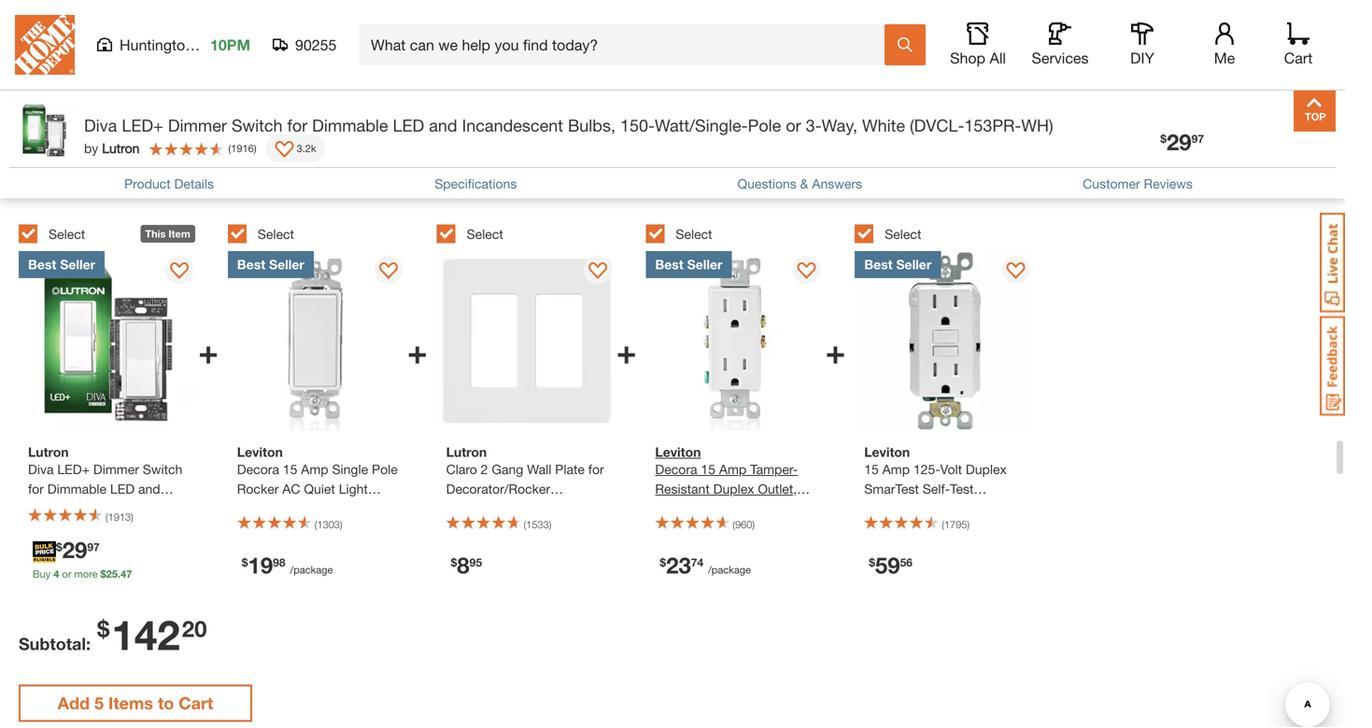 Task type: describe. For each thing, give the bounding box(es) containing it.
buy 4 or more $ 25 . 47
[[33, 568, 132, 581]]

watt/single-
[[655, 115, 748, 136]]

select inside 3 / 5 'group'
[[467, 227, 503, 242]]

$ 59 56
[[869, 552, 913, 579]]

quiet
[[304, 482, 335, 497]]

select for leviton 15 amp 125-volt duplex smartest self-test smartlockpro tamper resistant gfci outlet, white (4-pack)
[[885, 227, 922, 242]]

product image image
[[14, 99, 75, 160]]

0 vertical spatial for
[[287, 115, 308, 136]]

showing 1 - 10 of 1,916 reviews
[[583, 65, 763, 81]]

white inside 'leviton decora 15 amp tamper- resistant duplex outlet, white (10-pack)'
[[655, 501, 689, 517]]

-
[[645, 65, 650, 81]]

best for leviton decora 15 amp tamper- resistant duplex outlet, white (10-pack)
[[655, 257, 684, 272]]

and
[[429, 115, 458, 136]]

What can we help you find today? search field
[[371, 25, 884, 64]]

1 horizontal spatial $ 29 97
[[1161, 128, 1205, 155]]

153pr-
[[965, 115, 1022, 136]]

cart inside button
[[179, 694, 213, 714]]

product details
[[124, 176, 214, 191]]

) down switch
[[254, 142, 257, 154]]

3
[[649, 14, 658, 34]]

switch
[[232, 115, 283, 136]]

.
[[118, 568, 121, 581]]

specifications
[[435, 176, 517, 191]]

this
[[145, 228, 166, 240]]

lutron inside lutron claro 2 gang wall plate for decorator/rocker switches, gloss, white (cw-2-wh) (1-pack)
[[446, 445, 487, 460]]

/package for 23
[[709, 564, 751, 576]]

frequently
[[9, 154, 134, 187]]

97 inside 1 / 5 'group'
[[87, 541, 100, 554]]

white inside leviton 15 amp 125-volt duplex smartest self-test smartlockpro tamper resistant gfci outlet, white (4-pack)
[[865, 540, 898, 556]]

90255
[[295, 36, 337, 54]]

gang
[[492, 462, 524, 477]]

bulbs,
[[568, 115, 616, 136]]

( for leviton decora 15 amp single pole rocker ac quiet light switch, white (10-pack)
[[315, 519, 317, 531]]

( 1533 )
[[524, 519, 552, 531]]

white right way,
[[863, 115, 906, 136]]

pole inside leviton decora 15 amp single pole rocker ac quiet light switch, white (10-pack)
[[372, 462, 398, 477]]

of
[[668, 65, 679, 81]]

5 / 5 group
[[855, 214, 1055, 606]]

(10- inside 'leviton decora 15 amp tamper- resistant duplex outlet, white (10-pack)'
[[693, 501, 716, 517]]

3 / 5 group
[[437, 214, 637, 606]]

seller for leviton decora 15 amp single pole rocker ac quiet light switch, white (10-pack)
[[269, 257, 305, 272]]

4 inside 1 / 5 'group'
[[53, 568, 59, 581]]

98
[[273, 556, 286, 569]]

1916
[[231, 142, 254, 154]]

pack) inside leviton 15 amp 125-volt duplex smartest self-test smartlockpro tamper resistant gfci outlet, white (4-pack)
[[917, 540, 950, 556]]

1,916
[[683, 65, 716, 81]]

led
[[393, 115, 424, 136]]

15 inside leviton 15 amp 125-volt duplex smartest self-test smartlockpro tamper resistant gfci outlet, white (4-pack)
[[865, 462, 879, 477]]

me
[[1215, 49, 1236, 67]]

( for leviton 15 amp 125-volt duplex smartest self-test smartlockpro tamper resistant gfci outlet, white (4-pack)
[[942, 519, 945, 531]]

0 vertical spatial lutron
[[102, 141, 140, 156]]

volt
[[941, 462, 963, 477]]

diy button
[[1113, 22, 1173, 67]]

leviton inside leviton 15 amp 125-volt duplex smartest self-test smartlockpro tamper resistant gfci outlet, white (4-pack)
[[865, 445, 910, 460]]

4 link
[[678, 4, 725, 44]]

(cw-
[[446, 521, 476, 536]]

seller inside 1 / 5 'group'
[[60, 257, 95, 272]]

customer reviews
[[1083, 176, 1193, 191]]

seller for leviton decora 15 amp tamper- resistant duplex outlet, white (10-pack)
[[687, 257, 723, 272]]

5 inside button
[[94, 694, 104, 714]]

duplex inside leviton 15 amp 125-volt duplex smartest self-test smartlockpro tamper resistant gfci outlet, white (4-pack)
[[966, 462, 1007, 477]]

1303
[[317, 519, 340, 531]]

15 for 23
[[701, 462, 716, 477]]

decora for 19
[[237, 462, 279, 477]]

subtotal: $ 142 20
[[19, 611, 207, 660]]

shop all
[[950, 49, 1006, 67]]

subtotal:
[[19, 634, 91, 654]]

90255 button
[[273, 36, 337, 54]]

shop all button
[[949, 22, 1008, 67]]

this item
[[145, 228, 190, 240]]

shop
[[950, 49, 986, 67]]

wall
[[527, 462, 552, 477]]

1 horizontal spatial cart
[[1285, 49, 1313, 67]]

+ for 3 / 5 'group'
[[617, 331, 637, 372]]

white inside leviton decora 15 amp single pole rocker ac quiet light switch, white (10-pack)
[[284, 501, 318, 517]]

questions
[[738, 176, 797, 191]]

1 / 5 group
[[19, 214, 218, 606]]

light
[[339, 482, 368, 497]]

display image inside 3.2k dropdown button
[[275, 141, 294, 160]]

more
[[74, 568, 98, 581]]

2 / 5 group
[[228, 214, 428, 606]]

feedback link image
[[1320, 316, 1346, 417]]

single
[[332, 462, 368, 477]]

the home depot logo image
[[15, 15, 75, 75]]

smartest
[[865, 482, 919, 497]]

5 inside 'link'
[[744, 14, 754, 34]]

claro 2 gang wall plate for decorator/rocker switches, gloss, white (cw-2-wh) (1-pack) image
[[437, 251, 617, 431]]

display image for leviton 15 amp 125-volt duplex smartest self-test smartlockpro tamper resistant gfci outlet, white (4-pack)
[[1007, 263, 1026, 281]]

10
[[650, 65, 664, 81]]

$ inside $ 8 95
[[451, 556, 457, 569]]

23
[[666, 552, 691, 579]]

gloss,
[[507, 501, 544, 517]]

diy
[[1131, 49, 1155, 67]]

20
[[182, 616, 207, 642]]

pack) inside lutron claro 2 gang wall plate for decorator/rocker switches, gloss, white (cw-2-wh) (1-pack)
[[533, 521, 566, 536]]

best for leviton decora 15 amp single pole rocker ac quiet light switch, white (10-pack)
[[237, 257, 266, 272]]

diva led+ dimmer switch for dimmable led and incandescent bulbs, 150-watt/single-pole or 3-way, white (dvcl-153pr-wh)
[[84, 115, 1054, 136]]

leviton 15 amp 125-volt duplex smartest self-test smartlockpro tamper resistant gfci outlet, white (4-pack)
[[865, 445, 1007, 556]]

decora 15 amp tamper-resistant duplex outlet, white (10-pack) image
[[646, 251, 826, 431]]

10pm
[[210, 36, 250, 54]]

questions & answers
[[738, 176, 863, 191]]

smartlockpro
[[865, 501, 944, 517]]

1 horizontal spatial wh)
[[1022, 115, 1054, 136]]

decorator/rocker
[[446, 482, 551, 497]]

25
[[106, 568, 118, 581]]

$ 29 97 inside 1 / 5 'group'
[[56, 537, 100, 563]]

add 5 items to cart
[[58, 694, 213, 714]]

0 vertical spatial or
[[786, 115, 801, 136]]

dimmable
[[312, 115, 388, 136]]

leviton for 19
[[237, 445, 283, 460]]

142
[[112, 611, 180, 660]]

( 1916 )
[[228, 142, 257, 154]]

$ 19 98 /package
[[242, 552, 333, 579]]

diva
[[84, 115, 117, 136]]

29 inside 1 / 5 'group'
[[62, 537, 87, 563]]

display image for leviton decora 15 amp tamper- resistant duplex outlet, white (10-pack)
[[798, 263, 816, 281]]

+ for 4 / 5 group
[[826, 331, 846, 372]]

decora for 23
[[655, 462, 698, 477]]

amp for 23
[[719, 462, 747, 477]]

dimmer
[[168, 115, 227, 136]]

4 inside 4 link
[[697, 14, 706, 34]]

3.2k
[[297, 142, 316, 154]]

wh) inside lutron claro 2 gang wall plate for decorator/rocker switches, gloss, white (cw-2-wh) (1-pack)
[[489, 521, 514, 536]]

best for leviton 15 amp 125-volt duplex smartest self-test smartlockpro tamper resistant gfci outlet, white (4-pack)
[[865, 257, 893, 272]]

huntington
[[120, 36, 194, 54]]

1 horizontal spatial 29
[[1167, 128, 1192, 155]]

47
[[121, 568, 132, 581]]

switches,
[[446, 501, 503, 517]]

reviews
[[1144, 176, 1193, 191]]

seller for leviton 15 amp 125-volt duplex smartest self-test smartlockpro tamper resistant gfci outlet, white (4-pack)
[[897, 257, 932, 272]]



Task type: vqa. For each thing, say whether or not it's contained in the screenshot.
Monstera Deliciosa Split-Leaf Philodendron Live Swiss Cheese Plant in 9.25 inch Grower Pot image
no



Task type: locate. For each thing, give the bounding box(es) containing it.
showing
[[583, 65, 634, 81]]

0 horizontal spatial (10-
[[321, 501, 344, 517]]

5 right add
[[94, 694, 104, 714]]

/package inside $ 19 98 /package
[[290, 564, 333, 576]]

answers
[[812, 176, 863, 191]]

1 horizontal spatial pole
[[748, 115, 782, 136]]

+ for 2 / 5 group
[[407, 331, 428, 372]]

select for leviton decora 15 amp single pole rocker ac quiet light switch, white (10-pack)
[[258, 227, 294, 242]]

&
[[801, 176, 809, 191]]

1 vertical spatial duplex
[[714, 482, 755, 497]]

1 decora from the left
[[237, 462, 279, 477]]

or left 3-
[[786, 115, 801, 136]]

15 amp 125-volt duplex smartest self-test smartlockpro tamper resistant gfci outlet, white (4-pack) image
[[855, 251, 1035, 431]]

0 horizontal spatial cart
[[179, 694, 213, 714]]

to
[[158, 694, 174, 714]]

) inside the 5 / 5 group
[[968, 519, 970, 531]]

display image inside 2 / 5 group
[[379, 263, 398, 281]]

2 (10- from the left
[[693, 501, 716, 517]]

1 vertical spatial for
[[589, 462, 604, 477]]

2 select from the left
[[258, 227, 294, 242]]

( for leviton decora 15 amp tamper- resistant duplex outlet, white (10-pack)
[[733, 519, 736, 531]]

0 horizontal spatial $ 29 97
[[56, 537, 100, 563]]

$ left 98
[[242, 556, 248, 569]]

white up 23
[[655, 501, 689, 517]]

1 vertical spatial 29
[[62, 537, 87, 563]]

pack) down light
[[344, 501, 377, 517]]

wh) left (1-
[[489, 521, 514, 536]]

by lutron
[[84, 141, 140, 156]]

1 horizontal spatial 15
[[701, 462, 716, 477]]

+ inside 4 / 5 group
[[826, 331, 846, 372]]

97 up reviews
[[1192, 132, 1205, 145]]

2 decora from the left
[[655, 462, 698, 477]]

0 horizontal spatial for
[[287, 115, 308, 136]]

$ left the .
[[101, 568, 106, 581]]

) for leviton decora 15 amp single pole rocker ac quiet light switch, white (10-pack)
[[340, 519, 343, 531]]

frequently bought together
[[9, 154, 343, 187]]

questions & answers button
[[738, 174, 863, 194], [738, 174, 863, 194]]

$ left 95
[[451, 556, 457, 569]]

leviton decora 15 amp single pole rocker ac quiet light switch, white (10-pack)
[[237, 445, 398, 517]]

buy
[[33, 568, 51, 581]]

best inside 4 / 5 group
[[655, 257, 684, 272]]

1 horizontal spatial display image
[[589, 263, 607, 281]]

outlet, inside leviton 15 amp 125-volt duplex smartest self-test smartlockpro tamper resistant gfci outlet, white (4-pack)
[[957, 521, 996, 536]]

( inside 2 / 5 group
[[315, 519, 317, 531]]

( 1303 )
[[315, 519, 343, 531]]

1 horizontal spatial duplex
[[966, 462, 1007, 477]]

product details button
[[124, 174, 214, 194], [124, 174, 214, 194]]

pole right the single
[[372, 462, 398, 477]]

1 vertical spatial wh)
[[489, 521, 514, 536]]

3 + from the left
[[617, 331, 637, 372]]

0 horizontal spatial /package
[[290, 564, 333, 576]]

1 vertical spatial outlet,
[[957, 521, 996, 536]]

1 (10- from the left
[[321, 501, 344, 517]]

duplex inside 'leviton decora 15 amp tamper- resistant duplex outlet, white (10-pack)'
[[714, 482, 755, 497]]

/package right 74
[[709, 564, 751, 576]]

1 display image from the left
[[170, 263, 189, 281]]

0 horizontal spatial outlet,
[[758, 482, 797, 497]]

$ inside subtotal: $ 142 20
[[97, 616, 110, 642]]

decora
[[237, 462, 279, 477], [655, 462, 698, 477]]

$ left 56
[[869, 556, 876, 569]]

pack) down gloss,
[[533, 521, 566, 536]]

best seller for leviton decora 15 amp single pole rocker ac quiet light switch, white (10-pack)
[[237, 257, 305, 272]]

best seller inside 1 / 5 'group'
[[28, 257, 95, 272]]

cart link
[[1278, 22, 1320, 67]]

+ inside 3 / 5 'group'
[[617, 331, 637, 372]]

+ inside 2 / 5 group
[[407, 331, 428, 372]]

) inside 4 / 5 group
[[753, 519, 755, 531]]

best inside the 5 / 5 group
[[865, 257, 893, 272]]

$ up reviews
[[1161, 132, 1167, 145]]

1 select from the left
[[49, 227, 85, 242]]

1 horizontal spatial /package
[[709, 564, 751, 576]]

white left (4- on the right of the page
[[865, 540, 898, 556]]

2 left 3
[[601, 14, 611, 34]]

customer
[[1083, 176, 1141, 191]]

0 vertical spatial resistant
[[655, 482, 710, 497]]

together
[[238, 154, 343, 187]]

customer reviews button
[[1083, 174, 1193, 194], [1083, 174, 1193, 194]]

select inside 1 / 5 'group'
[[49, 227, 85, 242]]

wh) down services
[[1022, 115, 1054, 136]]

display image inside 3 / 5 'group'
[[589, 263, 607, 281]]

1 horizontal spatial resistant
[[865, 521, 919, 536]]

2 display image from the left
[[589, 263, 607, 281]]

for right plate
[[589, 462, 604, 477]]

outlet, inside 'leviton decora 15 amp tamper- resistant duplex outlet, white (10-pack)'
[[758, 482, 797, 497]]

plate
[[555, 462, 585, 477]]

5 right 4 link
[[744, 14, 754, 34]]

0 vertical spatial 97
[[1192, 132, 1205, 145]]

gfci
[[923, 521, 953, 536]]

pole left 3-
[[748, 115, 782, 136]]

for inside lutron claro 2 gang wall plate for decorator/rocker switches, gloss, white (cw-2-wh) (1-pack)
[[589, 462, 604, 477]]

best inside 1 / 5 'group'
[[28, 257, 56, 272]]

select for leviton decora 15 amp tamper- resistant duplex outlet, white (10-pack)
[[676, 227, 713, 242]]

/package right 98
[[290, 564, 333, 576]]

duplex
[[966, 462, 1007, 477], [714, 482, 755, 497]]

resistant inside leviton 15 amp 125-volt duplex smartest self-test smartlockpro tamper resistant gfci outlet, white (4-pack)
[[865, 521, 919, 536]]

decora inside leviton decora 15 amp single pole rocker ac quiet light switch, white (10-pack)
[[237, 462, 279, 477]]

) for leviton decora 15 amp tamper- resistant duplex outlet, white (10-pack)
[[753, 519, 755, 531]]

seller
[[60, 257, 95, 272], [269, 257, 305, 272], [687, 257, 723, 272], [897, 257, 932, 272]]

4 seller from the left
[[897, 257, 932, 272]]

amp inside 'leviton decora 15 amp tamper- resistant duplex outlet, white (10-pack)'
[[719, 462, 747, 477]]

/package for 19
[[290, 564, 333, 576]]

1 vertical spatial lutron
[[446, 445, 487, 460]]

19
[[248, 552, 273, 579]]

2 right claro
[[481, 462, 488, 477]]

1 vertical spatial $ 29 97
[[56, 537, 100, 563]]

incandescent
[[462, 115, 563, 136]]

) for leviton 15 amp 125-volt duplex smartest self-test smartlockpro tamper resistant gfci outlet, white (4-pack)
[[968, 519, 970, 531]]

1 horizontal spatial 97
[[1192, 132, 1205, 145]]

1 horizontal spatial amp
[[719, 462, 747, 477]]

3 select from the left
[[467, 227, 503, 242]]

duplex up ( 960 )
[[714, 482, 755, 497]]

switch,
[[237, 501, 281, 517]]

1 best from the left
[[28, 257, 56, 272]]

$ up the buy 4 or more $ 25 . 47
[[56, 541, 62, 554]]

2 inside lutron claro 2 gang wall plate for decorator/rocker switches, gloss, white (cw-2-wh) (1-pack)
[[481, 462, 488, 477]]

59
[[876, 552, 901, 579]]

0 vertical spatial wh)
[[1022, 115, 1054, 136]]

tamper-
[[751, 462, 798, 477]]

way,
[[822, 115, 858, 136]]

me button
[[1195, 22, 1255, 67]]

services
[[1032, 49, 1089, 67]]

(
[[228, 142, 231, 154], [315, 519, 317, 531], [524, 519, 526, 531], [733, 519, 736, 531], [942, 519, 945, 531]]

seller inside 4 / 5 group
[[687, 257, 723, 272]]

display image inside 4 / 5 group
[[798, 263, 816, 281]]

5 link
[[726, 4, 772, 44]]

0 horizontal spatial or
[[62, 568, 71, 581]]

5 select from the left
[[885, 227, 922, 242]]

4 right 3
[[697, 14, 706, 34]]

tamper
[[948, 501, 991, 517]]

+ inside 1 / 5 'group'
[[198, 331, 218, 372]]

) inside 3 / 5 'group'
[[549, 519, 552, 531]]

amp for 19
[[301, 462, 329, 477]]

1 horizontal spatial outlet,
[[957, 521, 996, 536]]

$ inside $ 19 98 /package
[[242, 556, 248, 569]]

( inside the 5 / 5 group
[[942, 519, 945, 531]]

0 horizontal spatial leviton
[[237, 445, 283, 460]]

$ inside $ 23 74 /package
[[660, 556, 666, 569]]

1 horizontal spatial decora
[[655, 462, 698, 477]]

seller inside the 5 / 5 group
[[897, 257, 932, 272]]

1 horizontal spatial 2
[[601, 14, 611, 34]]

$ 8 95
[[451, 552, 482, 579]]

lutron up claro
[[446, 445, 487, 460]]

pack) inside 'leviton decora 15 amp tamper- resistant duplex outlet, white (10-pack)'
[[716, 501, 748, 517]]

( inside 4 / 5 group
[[733, 519, 736, 531]]

add 5 items to cart button
[[19, 685, 252, 723]]

pole
[[748, 115, 782, 136], [372, 462, 398, 477]]

0 horizontal spatial wh)
[[489, 521, 514, 536]]

select inside 2 / 5 group
[[258, 227, 294, 242]]

2 horizontal spatial amp
[[883, 462, 910, 477]]

$ 29 97 up the buy 4 or more $ 25 . 47
[[56, 537, 100, 563]]

15 up ac
[[283, 462, 298, 477]]

leviton inside 'leviton decora 15 amp tamper- resistant duplex outlet, white (10-pack)'
[[655, 445, 701, 460]]

park
[[198, 36, 228, 54]]

3 best seller from the left
[[655, 257, 723, 272]]

3 15 from the left
[[865, 462, 879, 477]]

(4-
[[902, 540, 917, 556]]

lutron claro 2 gang wall plate for decorator/rocker switches, gloss, white (cw-2-wh) (1-pack)
[[446, 445, 604, 536]]

display image inside 1 / 5 'group'
[[170, 263, 189, 281]]

display image for leviton decora 15 amp single pole rocker ac quiet light switch, white (10-pack)
[[379, 263, 398, 281]]

1 horizontal spatial lutron
[[446, 445, 487, 460]]

4 select from the left
[[676, 227, 713, 242]]

outlet, down tamper
[[957, 521, 996, 536]]

select inside 4 / 5 group
[[676, 227, 713, 242]]

navigation
[[534, 0, 812, 64]]

cart right to
[[179, 694, 213, 714]]

0 horizontal spatial 97
[[87, 541, 100, 554]]

1 vertical spatial resistant
[[865, 521, 919, 536]]

0 vertical spatial outlet,
[[758, 482, 797, 497]]

resistant up 74
[[655, 482, 710, 497]]

2 amp from the left
[[719, 462, 747, 477]]

2 + from the left
[[407, 331, 428, 372]]

0 vertical spatial pole
[[748, 115, 782, 136]]

0 vertical spatial 29
[[1167, 128, 1192, 155]]

bought
[[142, 154, 231, 187]]

seller inside 2 / 5 group
[[269, 257, 305, 272]]

15 up 'smartest'
[[865, 462, 879, 477]]

reviews
[[719, 65, 763, 81]]

2-
[[476, 521, 489, 536]]

1 vertical spatial cart
[[179, 694, 213, 714]]

for up 3.2k
[[287, 115, 308, 136]]

1 horizontal spatial leviton
[[655, 445, 701, 460]]

1 best seller from the left
[[28, 257, 95, 272]]

0 horizontal spatial decora
[[237, 462, 279, 477]]

best seller for leviton 15 amp 125-volt duplex smartest self-test smartlockpro tamper resistant gfci outlet, white (4-pack)
[[865, 257, 932, 272]]

1 leviton from the left
[[237, 445, 283, 460]]

150-
[[620, 115, 655, 136]]

$ left 74
[[660, 556, 666, 569]]

display image inside the 5 / 5 group
[[1007, 263, 1026, 281]]

or
[[786, 115, 801, 136], [62, 568, 71, 581]]

best seller inside the 5 / 5 group
[[865, 257, 932, 272]]

0 vertical spatial cart
[[1285, 49, 1313, 67]]

29
[[1167, 128, 1192, 155], [62, 537, 87, 563]]

lutron
[[102, 141, 140, 156], [446, 445, 487, 460]]

2 inside "link"
[[601, 14, 611, 34]]

ac
[[282, 482, 300, 497]]

1 + from the left
[[198, 331, 218, 372]]

1533
[[526, 519, 549, 531]]

$ left 142
[[97, 616, 110, 642]]

0 horizontal spatial display image
[[170, 263, 189, 281]]

(10- up 74
[[693, 501, 716, 517]]

97
[[1192, 132, 1205, 145], [87, 541, 100, 554]]

4 best seller from the left
[[865, 257, 932, 272]]

1 /package from the left
[[290, 564, 333, 576]]

0 vertical spatial 2
[[601, 14, 611, 34]]

15
[[283, 462, 298, 477], [701, 462, 716, 477], [865, 462, 879, 477]]

resistant inside 'leviton decora 15 amp tamper- resistant duplex outlet, white (10-pack)'
[[655, 482, 710, 497]]

29 up the buy 4 or more $ 25 . 47
[[62, 537, 87, 563]]

outlet, down tamper-
[[758, 482, 797, 497]]

4 right buy
[[53, 568, 59, 581]]

decora inside 'leviton decora 15 amp tamper- resistant duplex outlet, white (10-pack)'
[[655, 462, 698, 477]]

2 seller from the left
[[269, 257, 305, 272]]

4 + from the left
[[826, 331, 846, 372]]

0 vertical spatial 4
[[697, 14, 706, 34]]

)
[[254, 142, 257, 154], [340, 519, 343, 531], [549, 519, 552, 531], [753, 519, 755, 531], [968, 519, 970, 531]]

95
[[470, 556, 482, 569]]

amp inside leviton 15 amp 125-volt duplex smartest self-test smartlockpro tamper resistant gfci outlet, white (4-pack)
[[883, 462, 910, 477]]

0 horizontal spatial pole
[[372, 462, 398, 477]]

0 vertical spatial $ 29 97
[[1161, 128, 1205, 155]]

1 seller from the left
[[60, 257, 95, 272]]

top button
[[1294, 90, 1336, 132]]

) down 'leviton decora 15 amp tamper- resistant duplex outlet, white (10-pack)'
[[753, 519, 755, 531]]

3 seller from the left
[[687, 257, 723, 272]]

live chat image
[[1320, 213, 1346, 313]]

$ inside $ 59 56
[[869, 556, 876, 569]]

white inside lutron claro 2 gang wall plate for decorator/rocker switches, gloss, white (cw-2-wh) (1-pack)
[[548, 501, 581, 517]]

( 1795 )
[[942, 519, 970, 531]]

1 vertical spatial 5
[[94, 694, 104, 714]]

) inside 2 / 5 group
[[340, 519, 343, 531]]

best seller
[[28, 257, 95, 272], [237, 257, 305, 272], [655, 257, 723, 272], [865, 257, 932, 272]]

pack) inside leviton decora 15 amp single pole rocker ac quiet light switch, white (10-pack)
[[344, 501, 377, 517]]

or inside 1 / 5 'group'
[[62, 568, 71, 581]]

1 vertical spatial pole
[[372, 462, 398, 477]]

resistant down smartlockpro on the right of page
[[865, 521, 919, 536]]

( for lutron claro 2 gang wall plate for decorator/rocker switches, gloss, white (cw-2-wh) (1-pack)
[[524, 519, 526, 531]]

1 amp from the left
[[301, 462, 329, 477]]

56
[[901, 556, 913, 569]]

0 horizontal spatial 29
[[62, 537, 87, 563]]

1 horizontal spatial 5
[[744, 14, 754, 34]]

product
[[124, 176, 171, 191]]

0 horizontal spatial amp
[[301, 462, 329, 477]]

1 horizontal spatial or
[[786, 115, 801, 136]]

+
[[198, 331, 218, 372], [407, 331, 428, 372], [617, 331, 637, 372], [826, 331, 846, 372]]

15 for 19
[[283, 462, 298, 477]]

$ 29 97
[[1161, 128, 1205, 155], [56, 537, 100, 563]]

4 best from the left
[[865, 257, 893, 272]]

3 best from the left
[[655, 257, 684, 272]]

( inside 3 / 5 'group'
[[524, 519, 526, 531]]

(dvcl-
[[910, 115, 965, 136]]

15 inside 'leviton decora 15 amp tamper- resistant duplex outlet, white (10-pack)'
[[701, 462, 716, 477]]

3 amp from the left
[[883, 462, 910, 477]]

4 / 5 group
[[646, 214, 846, 606]]

2 horizontal spatial leviton
[[865, 445, 910, 460]]

pack) down gfci
[[917, 540, 950, 556]]

or left more at bottom
[[62, 568, 71, 581]]

15 inside leviton decora 15 amp single pole rocker ac quiet light switch, white (10-pack)
[[283, 462, 298, 477]]

97 up more at bottom
[[87, 541, 100, 554]]

1 horizontal spatial 4
[[697, 14, 706, 34]]

best inside 2 / 5 group
[[237, 257, 266, 272]]

led+
[[122, 115, 163, 136]]

1795
[[945, 519, 968, 531]]

add
[[58, 694, 90, 714]]

1 15 from the left
[[283, 462, 298, 477]]

by
[[84, 141, 98, 156]]

1 vertical spatial 97
[[87, 541, 100, 554]]

duplex up test
[[966, 462, 1007, 477]]

2 best from the left
[[237, 257, 266, 272]]

) down tamper
[[968, 519, 970, 531]]

cart
[[1285, 49, 1313, 67], [179, 694, 213, 714]]

cart up top button
[[1285, 49, 1313, 67]]

5
[[744, 14, 754, 34], [94, 694, 104, 714]]

3-
[[806, 115, 822, 136]]

0 horizontal spatial resistant
[[655, 482, 710, 497]]

display image
[[170, 263, 189, 281], [589, 263, 607, 281]]

3.2k button
[[266, 135, 326, 163]]

2 best seller from the left
[[237, 257, 305, 272]]

$
[[1161, 132, 1167, 145], [56, 541, 62, 554], [242, 556, 248, 569], [451, 556, 457, 569], [660, 556, 666, 569], [869, 556, 876, 569], [101, 568, 106, 581], [97, 616, 110, 642]]

0 horizontal spatial 4
[[53, 568, 59, 581]]

15 left tamper-
[[701, 462, 716, 477]]

lutron right 'by'
[[102, 141, 140, 156]]

2 leviton from the left
[[655, 445, 701, 460]]

0 vertical spatial 5
[[744, 14, 754, 34]]

1 vertical spatial 4
[[53, 568, 59, 581]]

2 horizontal spatial 15
[[865, 462, 879, 477]]

leviton decora 15 amp tamper- resistant duplex outlet, white (10-pack)
[[655, 445, 798, 517]]

(10- inside leviton decora 15 amp single pole rocker ac quiet light switch, white (10-pack)
[[321, 501, 344, 517]]

/package inside $ 23 74 /package
[[709, 564, 751, 576]]

white
[[863, 115, 906, 136], [284, 501, 318, 517], [548, 501, 581, 517], [655, 501, 689, 517], [865, 540, 898, 556]]

0 horizontal spatial 15
[[283, 462, 298, 477]]

3 leviton from the left
[[865, 445, 910, 460]]

1 horizontal spatial for
[[589, 462, 604, 477]]

decora 15 amp single pole rocker ac quiet light switch, white (10-pack) image
[[228, 251, 407, 431]]

$ 29 97 up reviews
[[1161, 128, 1205, 155]]

best seller inside 2 / 5 group
[[237, 257, 305, 272]]

best seller for leviton decora 15 amp tamper- resistant duplex outlet, white (10-pack)
[[655, 257, 723, 272]]

items
[[108, 694, 153, 714]]

0 horizontal spatial 2
[[481, 462, 488, 477]]

0 horizontal spatial duplex
[[714, 482, 755, 497]]

white up '1533'
[[548, 501, 581, 517]]

1 vertical spatial or
[[62, 568, 71, 581]]

0 horizontal spatial lutron
[[102, 141, 140, 156]]

white down ac
[[284, 501, 318, 517]]

navigation containing 2
[[534, 0, 812, 64]]

best seller inside 4 / 5 group
[[655, 257, 723, 272]]

(10- up ( 1303 )
[[321, 501, 344, 517]]

amp up quiet
[[301, 462, 329, 477]]

display image
[[275, 141, 294, 160], [379, 263, 398, 281], [798, 263, 816, 281], [1007, 263, 1026, 281]]

amp up 'smartest'
[[883, 462, 910, 477]]

0 vertical spatial duplex
[[966, 462, 1007, 477]]

leviton inside leviton decora 15 amp single pole rocker ac quiet light switch, white (10-pack)
[[237, 445, 283, 460]]

select inside the 5 / 5 group
[[885, 227, 922, 242]]

/package
[[290, 564, 333, 576], [709, 564, 751, 576]]

0 horizontal spatial 5
[[94, 694, 104, 714]]

services button
[[1031, 22, 1091, 67]]

pack) up ( 960 )
[[716, 501, 748, 517]]

29 up reviews
[[1167, 128, 1192, 155]]

leviton for 23
[[655, 445, 701, 460]]

2 /package from the left
[[709, 564, 751, 576]]

) right (1-
[[549, 519, 552, 531]]

amp left tamper-
[[719, 462, 747, 477]]

) down light
[[340, 519, 343, 531]]

1 vertical spatial 2
[[481, 462, 488, 477]]

amp inside leviton decora 15 amp single pole rocker ac quiet light switch, white (10-pack)
[[301, 462, 329, 477]]

pack)
[[344, 501, 377, 517], [716, 501, 748, 517], [533, 521, 566, 536], [917, 540, 950, 556]]

2 15 from the left
[[701, 462, 716, 477]]

) for lutron claro 2 gang wall plate for decorator/rocker switches, gloss, white (cw-2-wh) (1-pack)
[[549, 519, 552, 531]]

1 horizontal spatial (10-
[[693, 501, 716, 517]]

item
[[169, 228, 190, 240]]



